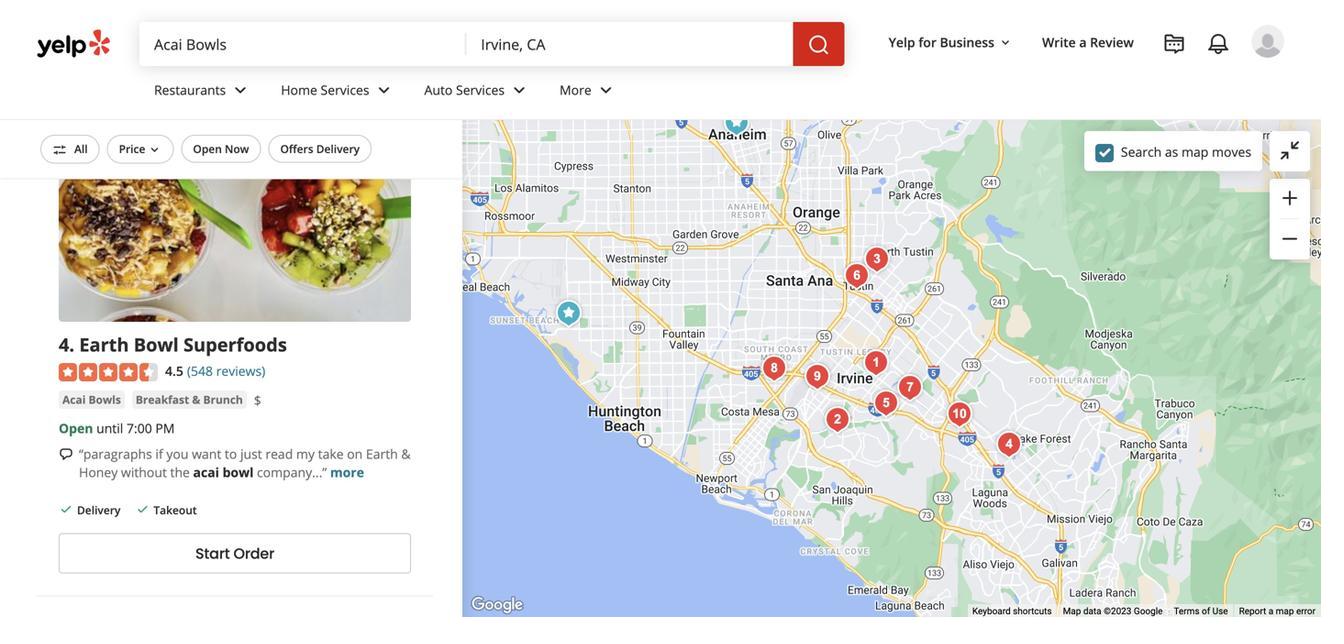 Task type: describe. For each thing, give the bounding box(es) containing it.
16 filter v2 image
[[52, 143, 67, 157]]

terms of use link
[[1174, 606, 1228, 617]]

lazy bird image
[[718, 105, 755, 141]]

reviews)
[[216, 363, 265, 380]]

on
[[347, 445, 363, 463]]

breakfast & brunch button
[[132, 391, 247, 409]]

breakfast & brunch
[[136, 392, 243, 407]]

acai point hb image
[[551, 295, 587, 332]]

16 checkmark v2 image
[[59, 503, 73, 517]]

user actions element
[[874, 23, 1310, 136]]

take
[[318, 445, 344, 463]]

review
[[1090, 33, 1134, 51]]

& inside "paragraphs if you want to just read my take on earth & honey without the
[[401, 445, 411, 463]]

price
[[119, 141, 145, 156]]

for inside button
[[919, 33, 937, 51]]

brunch
[[203, 392, 243, 407]]

breakfast & brunch link
[[132, 391, 247, 409]]

acai republic image
[[839, 258, 875, 295]]

24 chevron down v2 image for auto services
[[508, 79, 530, 101]]

4.5 link
[[165, 361, 183, 381]]

favorite
[[277, 2, 322, 20]]

(548 reviews) link
[[187, 361, 265, 381]]

none field near
[[481, 34, 779, 54]]

home services
[[281, 81, 369, 99]]

0 vertical spatial earth
[[79, 332, 129, 358]]

until
[[96, 420, 123, 437]]

acai
[[62, 392, 86, 407]]

"paragraphs if you want to just read my take on earth & honey without the
[[79, 445, 411, 481]]

0 horizontal spatial my
[[226, 2, 245, 20]]

a for write a review
[[1079, 33, 1087, 51]]

yelp
[[889, 33, 915, 51]]

(548
[[187, 363, 213, 380]]

business categories element
[[139, 66, 1285, 119]]

a for report a map error
[[1269, 606, 1274, 617]]

to
[[225, 445, 237, 463]]

the
[[170, 464, 190, 481]]

keyboard
[[972, 606, 1011, 617]]

auto services
[[424, 81, 505, 99]]

new
[[248, 2, 273, 20]]

earth bowl superfoods image
[[991, 427, 1028, 463]]

more link
[[545, 66, 632, 119]]

hike."
[[268, 20, 301, 38]]

blue bowl superfoods image
[[756, 350, 793, 387]]

map for moves
[[1182, 143, 1209, 160]]

google image
[[467, 594, 528, 618]]

©2023
[[1104, 606, 1132, 617]]

4.5
[[165, 363, 183, 380]]

yelp for business
[[889, 33, 995, 51]]

!
[[116, 20, 120, 38]]

offers
[[280, 141, 313, 156]]

0 vertical spatial more
[[305, 20, 339, 38]]

bowl
[[223, 464, 254, 481]]

after
[[197, 20, 225, 38]]

.
[[69, 332, 74, 358]]

bob b. image
[[1252, 25, 1285, 58]]

krisp fresh living image
[[799, 359, 836, 395]]

1 vertical spatial more
[[330, 464, 364, 481]]

write
[[1042, 33, 1076, 51]]

start order for start order button at the left of page
[[195, 543, 274, 564]]

report
[[1239, 606, 1266, 617]]

order for start order link
[[233, 100, 274, 121]]

auto
[[424, 81, 453, 99]]

acai bowls
[[79, 2, 402, 38]]

map
[[1063, 606, 1081, 617]]

auto services link
[[410, 66, 545, 119]]

bowls
[[79, 20, 116, 38]]

read
[[265, 445, 293, 463]]

tustin
[[174, 2, 210, 20]]

is
[[214, 2, 223, 20]]

terms
[[1174, 606, 1200, 617]]

start for start order button at the left of page
[[195, 543, 230, 564]]

16 speech v2 image
[[59, 448, 73, 462]]

acai bowls
[[62, 392, 121, 407]]

restaurants link
[[139, 66, 266, 119]]

acai for acai bowl company..." more
[[193, 464, 219, 481]]

i
[[123, 20, 127, 38]]

my inside "paragraphs if you want to just read my take on earth & honey without the
[[296, 445, 315, 463]]

more link for spot
[[305, 20, 339, 38]]

map for error
[[1276, 606, 1294, 617]]

2 vertical spatial delivery
[[77, 503, 121, 518]]

notifications image
[[1207, 33, 1229, 55]]

0 vertical spatial delivery
[[77, 59, 121, 75]]

map data ©2023 google
[[1063, 606, 1163, 617]]

start order link
[[59, 90, 411, 131]]

spot
[[326, 2, 352, 20]]

blue bowl superfoods image
[[819, 402, 856, 439]]

sea salt + basil image
[[941, 396, 978, 433]]

moves
[[1212, 143, 1252, 160]]

offers delivery
[[280, 141, 360, 156]]

paradise bowls image
[[858, 345, 895, 382]]

business
[[940, 33, 995, 51]]

search as map moves
[[1121, 143, 1252, 160]]

16 chevron down v2 image for price
[[147, 143, 162, 157]]

! i came here after a long hike." more
[[116, 20, 339, 38]]

Find text field
[[154, 34, 452, 54]]



Task type: vqa. For each thing, say whether or not it's contained in the screenshot.
2nd Owner from the top of the page
no



Task type: locate. For each thing, give the bounding box(es) containing it.
more down 'spot'
[[305, 20, 339, 38]]

& left brunch
[[192, 392, 200, 407]]

services for home services
[[321, 81, 369, 99]]

7:00
[[127, 420, 152, 437]]

24 chevron down v2 image for restaurants
[[230, 79, 252, 101]]

without
[[121, 464, 167, 481]]

& right on
[[401, 445, 411, 463]]

16 chevron down v2 image for yelp for business
[[998, 36, 1013, 50]]

16 checkmark v2 image down came
[[135, 59, 150, 74]]

open now button
[[181, 135, 261, 163]]

0 vertical spatial order
[[233, 100, 274, 121]]

0 horizontal spatial earth
[[79, 332, 129, 358]]

all
[[74, 141, 88, 156]]

acai bowls button
[[59, 391, 125, 409]]

use
[[1213, 606, 1228, 617]]

bowls
[[89, 392, 121, 407]]

24 chevron down v2 image right restaurants
[[230, 79, 252, 101]]

1 start order from the top
[[195, 100, 274, 121]]

0 horizontal spatial 24 chevron down v2 image
[[230, 79, 252, 101]]

open
[[193, 141, 222, 156], [59, 420, 93, 437]]

order up now
[[233, 100, 274, 121]]

none field up more link
[[481, 34, 779, 54]]

pm
[[155, 420, 175, 437]]

a
[[228, 20, 236, 38], [1079, 33, 1087, 51], [1269, 606, 1274, 617]]

2 start from the top
[[195, 543, 230, 564]]

16 chevron down v2 image inside price dropdown button
[[147, 143, 162, 157]]

open left now
[[193, 141, 222, 156]]

open now
[[193, 141, 249, 156]]

bowl
[[134, 332, 179, 358]]

a down "berry brand in tustin is my new favorite spot for
[[228, 20, 236, 38]]

16 chevron down v2 image right business
[[998, 36, 1013, 50]]

1 takeout from the top
[[154, 59, 197, 75]]

24 chevron down v2 image inside restaurants link
[[230, 79, 252, 101]]

want
[[192, 445, 221, 463]]

& inside button
[[192, 392, 200, 407]]

earth up 4.5 star rating image
[[79, 332, 129, 358]]

open for open until 7:00 pm
[[59, 420, 93, 437]]

earth bowl superfoods link
[[79, 332, 287, 358]]

0 horizontal spatial acai
[[193, 464, 219, 481]]

2 horizontal spatial a
[[1269, 606, 1274, 617]]

report a map error
[[1239, 606, 1316, 617]]

shortcuts
[[1013, 606, 1052, 617]]

here
[[166, 20, 193, 38]]

1 vertical spatial takeout
[[154, 503, 197, 518]]

delivery
[[77, 59, 121, 75], [316, 141, 360, 156], [77, 503, 121, 518]]

for right yelp
[[919, 33, 937, 51]]

0 horizontal spatial 16 chevron down v2 image
[[147, 143, 162, 157]]

error
[[1296, 606, 1316, 617]]

zoom out image
[[1279, 228, 1301, 250]]

acai bowls link
[[59, 391, 125, 409]]

price button
[[107, 135, 174, 164]]

0 vertical spatial for
[[355, 2, 373, 20]]

1 order from the top
[[233, 100, 274, 121]]

acai bowl company..." more
[[193, 464, 364, 481]]

collapse map image
[[1279, 139, 1301, 161]]

takeout
[[154, 59, 197, 75], [154, 503, 197, 518]]

love of juice image
[[868, 385, 905, 422]]

0 horizontal spatial 24 chevron down v2 image
[[373, 79, 395, 101]]

start down restaurants
[[195, 100, 230, 121]]

24 chevron down v2 image inside auto services link
[[508, 79, 530, 101]]

1 horizontal spatial map
[[1276, 606, 1294, 617]]

none field find
[[154, 34, 452, 54]]

Near text field
[[481, 34, 779, 54]]

company..."
[[257, 464, 327, 481]]

acai down want
[[193, 464, 219, 481]]

24 chevron down v2 image
[[373, 79, 395, 101], [595, 79, 617, 101]]

1 vertical spatial more link
[[330, 464, 364, 481]]

1 none field from the left
[[154, 34, 452, 54]]

1 horizontal spatial &
[[401, 445, 411, 463]]

16 checkmark v2 image
[[135, 59, 150, 74], [135, 503, 150, 517]]

open for open now
[[193, 141, 222, 156]]

write a review link
[[1035, 26, 1141, 59]]

1 16 checkmark v2 image from the top
[[135, 59, 150, 74]]

2 24 chevron down v2 image from the left
[[508, 79, 530, 101]]

24 chevron down v2 image inside home services link
[[373, 79, 395, 101]]

1 vertical spatial map
[[1276, 606, 1294, 617]]

1 horizontal spatial my
[[296, 445, 315, 463]]

start order up now
[[195, 100, 274, 121]]

0 vertical spatial &
[[192, 392, 200, 407]]

2 order from the top
[[233, 543, 274, 564]]

open inside button
[[193, 141, 222, 156]]

came
[[130, 20, 162, 38]]

4 . earth bowl superfoods
[[59, 332, 287, 358]]

24 chevron down v2 image right more
[[595, 79, 617, 101]]

long
[[239, 20, 265, 38]]

in
[[159, 2, 170, 20]]

of
[[1202, 606, 1210, 617]]

data
[[1083, 606, 1102, 617]]

services right the home
[[321, 81, 369, 99]]

16 chevron down v2 image right the price
[[147, 143, 162, 157]]

0 vertical spatial start
[[195, 100, 230, 121]]

1 24 chevron down v2 image from the left
[[373, 79, 395, 101]]

2 services from the left
[[456, 81, 505, 99]]

1 vertical spatial open
[[59, 420, 93, 437]]

more down on
[[330, 464, 364, 481]]

4.5 star rating image
[[59, 363, 158, 382]]

earth inside "paragraphs if you want to just read my take on earth & honey without the
[[366, 445, 398, 463]]

a right report at right bottom
[[1269, 606, 1274, 617]]

1 vertical spatial earth
[[366, 445, 398, 463]]

0 vertical spatial 16 chevron down v2 image
[[998, 36, 1013, 50]]

start order button
[[59, 533, 411, 574]]

2 24 chevron down v2 image from the left
[[595, 79, 617, 101]]

1 vertical spatial &
[[401, 445, 411, 463]]

24 chevron down v2 image right 'auto services'
[[508, 79, 530, 101]]

for right 'spot'
[[355, 2, 373, 20]]

superfoods
[[183, 332, 287, 358]]

2 start order from the top
[[195, 543, 274, 564]]

now
[[225, 141, 249, 156]]

"berry brand in tustin is my new favorite spot for
[[79, 2, 376, 20]]

more link down 'spot'
[[305, 20, 339, 38]]

earth
[[79, 332, 129, 358], [366, 445, 398, 463]]

open until 7:00 pm
[[59, 420, 175, 437]]

start inside start order link
[[195, 100, 230, 121]]

you
[[166, 445, 189, 463]]

1 vertical spatial my
[[296, 445, 315, 463]]

0 vertical spatial my
[[226, 2, 245, 20]]

map left error
[[1276, 606, 1294, 617]]

(548 reviews)
[[187, 363, 265, 380]]

1 24 chevron down v2 image from the left
[[230, 79, 252, 101]]

1 horizontal spatial earth
[[366, 445, 398, 463]]

$
[[254, 392, 261, 409]]

"paragraphs
[[79, 445, 152, 463]]

order down bowl
[[233, 543, 274, 564]]

0 horizontal spatial services
[[321, 81, 369, 99]]

yelp for business button
[[881, 26, 1020, 59]]

acai inside acai bowls
[[376, 2, 402, 20]]

"berry
[[79, 2, 116, 20]]

delivery right offers
[[316, 141, 360, 156]]

24 chevron down v2 image for more
[[595, 79, 617, 101]]

None search field
[[139, 22, 848, 66]]

restaurants
[[154, 81, 226, 99]]

24 chevron down v2 image inside more link
[[595, 79, 617, 101]]

beaming image
[[892, 370, 929, 406]]

takeout up restaurants
[[154, 59, 197, 75]]

zoom in image
[[1279, 187, 1301, 209]]

start order inside button
[[195, 543, 274, 564]]

breakfast
[[136, 392, 189, 407]]

order inside button
[[233, 543, 274, 564]]

1 vertical spatial 16 chevron down v2 image
[[147, 143, 162, 157]]

my right is
[[226, 2, 245, 20]]

1 horizontal spatial 24 chevron down v2 image
[[508, 79, 530, 101]]

more
[[560, 81, 592, 99]]

more link for take
[[330, 464, 364, 481]]

0 vertical spatial acai
[[376, 2, 402, 20]]

1 services from the left
[[321, 81, 369, 99]]

1 horizontal spatial a
[[1079, 33, 1087, 51]]

1 vertical spatial acai
[[193, 464, 219, 481]]

berry brand - tustin image
[[859, 241, 896, 278]]

1 horizontal spatial acai
[[376, 2, 402, 20]]

0 horizontal spatial a
[[228, 20, 236, 38]]

acai for acai bowls
[[376, 2, 402, 20]]

google
[[1134, 606, 1163, 617]]

16 checkmark v2 image down without
[[135, 503, 150, 517]]

open up '16 speech v2' icon
[[59, 420, 93, 437]]

start for start order link
[[195, 100, 230, 121]]

1 horizontal spatial open
[[193, 141, 222, 156]]

honey
[[79, 464, 118, 481]]

brand
[[119, 2, 156, 20]]

0 vertical spatial takeout
[[154, 59, 197, 75]]

services right auto
[[456, 81, 505, 99]]

order for start order button at the left of page
[[233, 543, 274, 564]]

1 start from the top
[[195, 100, 230, 121]]

delivery right 16 checkmark v2 icon
[[77, 503, 121, 518]]

1 vertical spatial delivery
[[316, 141, 360, 156]]

start order down bowl
[[195, 543, 274, 564]]

delivery down bowls
[[77, 59, 121, 75]]

search image
[[808, 34, 830, 56]]

projects image
[[1163, 33, 1185, 55]]

1 vertical spatial for
[[919, 33, 937, 51]]

1 horizontal spatial 16 chevron down v2 image
[[998, 36, 1013, 50]]

none field down favorite
[[154, 34, 452, 54]]

keyboard shortcuts
[[972, 606, 1052, 617]]

more link
[[305, 20, 339, 38], [330, 464, 364, 481]]

filters group
[[37, 135, 375, 164]]

a right write
[[1079, 33, 1087, 51]]

0 vertical spatial 16 checkmark v2 image
[[135, 59, 150, 74]]

0 horizontal spatial &
[[192, 392, 200, 407]]

start order for start order link
[[195, 100, 274, 121]]

0 vertical spatial more link
[[305, 20, 339, 38]]

group
[[1270, 179, 1310, 260]]

0 vertical spatial open
[[193, 141, 222, 156]]

4
[[59, 332, 69, 358]]

1 horizontal spatial for
[[919, 33, 937, 51]]

map right as
[[1182, 143, 1209, 160]]

all button
[[40, 135, 100, 164]]

write a review
[[1042, 33, 1134, 51]]

24 chevron down v2 image left auto
[[373, 79, 395, 101]]

acai right 'spot'
[[376, 2, 402, 20]]

0 horizontal spatial open
[[59, 420, 93, 437]]

24 chevron down v2 image
[[230, 79, 252, 101], [508, 79, 530, 101]]

services
[[321, 81, 369, 99], [456, 81, 505, 99]]

just
[[240, 445, 262, 463]]

more link down on
[[330, 464, 364, 481]]

my up company..."
[[296, 445, 315, 463]]

takeout down the
[[154, 503, 197, 518]]

1 vertical spatial 16 checkmark v2 image
[[135, 503, 150, 517]]

16 chevron down v2 image inside yelp for business button
[[998, 36, 1013, 50]]

map region
[[456, 80, 1321, 618]]

if
[[155, 445, 163, 463]]

earth right on
[[366, 445, 398, 463]]

home
[[281, 81, 317, 99]]

1 horizontal spatial 24 chevron down v2 image
[[595, 79, 617, 101]]

1 horizontal spatial none field
[[481, 34, 779, 54]]

more
[[305, 20, 339, 38], [330, 464, 364, 481]]

1 vertical spatial start
[[195, 543, 230, 564]]

keyboard shortcuts button
[[972, 605, 1052, 618]]

1 horizontal spatial services
[[456, 81, 505, 99]]

None field
[[154, 34, 452, 54], [481, 34, 779, 54]]

0 vertical spatial start order
[[195, 100, 274, 121]]

a inside write a review link
[[1079, 33, 1087, 51]]

2 takeout from the top
[[154, 503, 197, 518]]

2 none field from the left
[[481, 34, 779, 54]]

0 horizontal spatial map
[[1182, 143, 1209, 160]]

1 vertical spatial order
[[233, 543, 274, 564]]

terms of use
[[1174, 606, 1228, 617]]

report a map error link
[[1239, 606, 1316, 617]]

start down bowl
[[195, 543, 230, 564]]

start inside start order button
[[195, 543, 230, 564]]

0 horizontal spatial for
[[355, 2, 373, 20]]

for
[[355, 2, 373, 20], [919, 33, 937, 51]]

services for auto services
[[456, 81, 505, 99]]

24 chevron down v2 image for home services
[[373, 79, 395, 101]]

1 vertical spatial start order
[[195, 543, 274, 564]]

delivery inside "offers delivery" button
[[316, 141, 360, 156]]

order
[[233, 100, 274, 121], [233, 543, 274, 564]]

0 vertical spatial map
[[1182, 143, 1209, 160]]

0 horizontal spatial none field
[[154, 34, 452, 54]]

16 chevron down v2 image
[[998, 36, 1013, 50], [147, 143, 162, 157]]

2 16 checkmark v2 image from the top
[[135, 503, 150, 517]]



